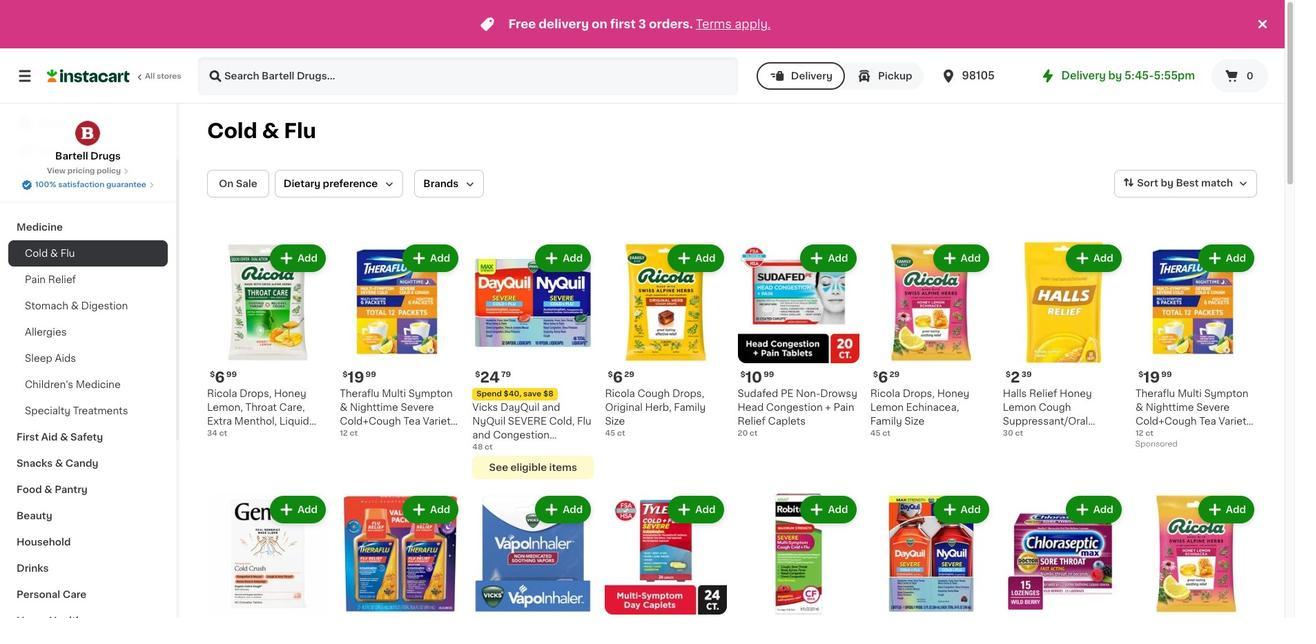 Task type: vqa. For each thing, say whether or not it's contained in the screenshot.
Cleaning Supplies Supplies
no



Task type: describe. For each thing, give the bounding box(es) containing it.
buy it again
[[39, 146, 97, 155]]

cold,
[[549, 417, 575, 426]]

1 sympton from the left
[[409, 389, 453, 399]]

best match
[[1176, 178, 1234, 188]]

first aid & safety link
[[8, 424, 168, 450]]

1 multi from the left
[[382, 389, 406, 399]]

99 inside $ 6 99
[[226, 371, 237, 379]]

view
[[47, 167, 66, 175]]

& right aid
[[60, 432, 68, 442]]

4 $ from the left
[[608, 371, 613, 379]]

relief inside sudafed pe non-drowsy head congestion + pain relief caplets 20 ct
[[738, 417, 766, 426]]

1 theraflu from the left
[[340, 389, 380, 399]]

personal care link
[[8, 582, 168, 608]]

pain inside sudafed pe non-drowsy head congestion + pain relief caplets 20 ct
[[834, 403, 855, 412]]

0 button
[[1212, 59, 1269, 93]]

100%
[[35, 181, 56, 189]]

care
[[63, 590, 86, 600]]

aids
[[55, 354, 76, 363]]

beauty link
[[8, 503, 168, 529]]

ct inside sudafed pe non-drowsy head congestion + pain relief caplets 20 ct
[[750, 430, 758, 437]]

sale
[[236, 179, 257, 189]]

34
[[207, 430, 217, 437]]

size for lemon
[[905, 417, 925, 426]]

& left "candy" on the bottom
[[55, 459, 63, 468]]

8 $ from the left
[[1139, 371, 1144, 379]]

specialty treatments
[[25, 406, 128, 416]]

caplets
[[768, 417, 806, 426]]

1 pack from the left
[[340, 430, 363, 440]]

lemon for ricola
[[871, 403, 904, 412]]

children's
[[25, 380, 73, 390]]

0 horizontal spatial cold
[[25, 249, 48, 258]]

1 severe from the left
[[401, 403, 434, 412]]

& right stomach
[[71, 301, 79, 311]]

0 vertical spatial and
[[542, 403, 560, 412]]

all stores
[[145, 73, 181, 80]]

preference
[[323, 179, 378, 189]]

ricola for ricola drops, honey lemon, throat care, extra menthol, liquid center, wrapped drops
[[207, 389, 237, 399]]

free
[[509, 19, 536, 30]]

throat
[[246, 403, 277, 412]]

medicine link
[[8, 214, 168, 240]]

treatments
[[73, 406, 128, 416]]

drinks
[[17, 564, 49, 573]]

99 inside $ 10 99
[[764, 371, 775, 379]]

29 for drops,
[[890, 371, 900, 379]]

cold & flu link
[[8, 240, 168, 267]]

bartell drugs link
[[55, 120, 121, 163]]

vicks
[[473, 403, 498, 412]]

2 theraflu multi sympton & nighttime severe cold+cough tea variety pack from the left
[[1136, 389, 1253, 440]]

satisfaction
[[58, 181, 104, 189]]

Best match Sort by field
[[1115, 170, 1258, 198]]

1 theraflu multi sympton & nighttime severe cold+cough tea variety pack from the left
[[340, 389, 457, 440]]

on
[[219, 179, 234, 189]]

0 vertical spatial flu
[[284, 121, 316, 141]]

snacks & candy link
[[8, 450, 168, 477]]

size for original
[[605, 417, 625, 426]]

2 12 from the left
[[1136, 430, 1144, 437]]

terms apply. link
[[696, 19, 771, 30]]

nyquil
[[473, 417, 506, 426]]

sort by
[[1138, 178, 1174, 188]]

beauty
[[17, 511, 52, 521]]

sort
[[1138, 178, 1159, 188]]

safety
[[70, 432, 103, 442]]

2 sympton from the left
[[1205, 389, 1249, 399]]

on
[[592, 19, 608, 30]]

herb,
[[645, 403, 672, 412]]

sleep aids link
[[8, 345, 168, 372]]

dietary preference
[[284, 179, 378, 189]]

buy it again link
[[8, 137, 168, 164]]

lemon for halls
[[1003, 403, 1037, 412]]

product group containing 2
[[1003, 242, 1125, 454]]

drowsy
[[821, 389, 858, 399]]

6 $ from the left
[[873, 371, 879, 379]]

product group containing 24
[[473, 242, 594, 479]]

see eligible items button
[[473, 456, 594, 479]]

pantry
[[55, 485, 88, 495]]

all stores link
[[47, 57, 182, 95]]

1 horizontal spatial cold & flu
[[207, 121, 316, 141]]

see
[[489, 463, 508, 473]]

extra
[[207, 417, 232, 426]]

lists link
[[8, 164, 168, 192]]

$40,
[[504, 390, 522, 398]]

0 horizontal spatial pain
[[25, 275, 46, 285]]

drops, for lemon
[[903, 389, 935, 399]]

brands
[[424, 179, 459, 189]]

sponsored badge image
[[1136, 440, 1178, 448]]

$ 6 29 for ricola cough drops, original herb, family size
[[608, 370, 635, 385]]

terms
[[696, 19, 732, 30]]

candy
[[65, 459, 98, 468]]

ct inside ricola cough drops, original herb, family size 45 ct
[[617, 430, 626, 437]]

1 variety from the left
[[423, 417, 457, 426]]

2 multi from the left
[[1178, 389, 1202, 399]]

2 99 from the left
[[366, 371, 376, 379]]

flu inside "vicks dayquil and nyquil severe cold, flu and congestion medicine, liquicaps"
[[577, 417, 592, 426]]

brands button
[[415, 170, 484, 198]]

view pricing policy link
[[47, 166, 129, 177]]

ricola for ricola drops, honey lemon echinacea, family size 45 ct
[[871, 389, 901, 399]]

ct inside ricola drops, honey lemon echinacea, family size 45 ct
[[883, 430, 891, 437]]

first aid & safety
[[17, 432, 103, 442]]

menthol,
[[235, 417, 277, 426]]

$ inside $ 6 99
[[210, 371, 215, 379]]

ricola for ricola cough drops, original herb, family size 45 ct
[[605, 389, 635, 399]]

6 for ricola drops, honey lemon echinacea, family size
[[879, 370, 889, 385]]

stores
[[157, 73, 181, 80]]

$ 6 99
[[210, 370, 237, 385]]

4 99 from the left
[[1162, 371, 1173, 379]]

children's medicine link
[[8, 372, 168, 398]]

2 nighttime from the left
[[1146, 403, 1195, 412]]

ricola drops, honey lemon, throat care, extra menthol, liquid center, wrapped drops
[[207, 389, 321, 440]]

0 horizontal spatial medicine
[[17, 222, 63, 232]]

items
[[549, 463, 577, 473]]

care,
[[279, 403, 305, 412]]

2 cold+cough from the left
[[1136, 417, 1197, 426]]

1 nighttime from the left
[[350, 403, 398, 412]]

limited time offer region
[[0, 0, 1255, 48]]

1 vertical spatial and
[[473, 430, 491, 440]]

family for echinacea,
[[871, 417, 903, 426]]

$ 24 79
[[475, 370, 511, 385]]

dayquil
[[501, 403, 540, 412]]

apply.
[[735, 19, 771, 30]]

stomach
[[25, 301, 68, 311]]

6 for ricola drops, honey lemon, throat care, extra menthol, liquid center, wrapped drops
[[215, 370, 225, 385]]

shop link
[[8, 109, 168, 137]]

all
[[145, 73, 155, 80]]

wrapped
[[245, 430, 289, 440]]

non-
[[796, 389, 821, 399]]

+
[[826, 403, 831, 412]]

10
[[746, 370, 763, 385]]

sleep
[[25, 354, 52, 363]]

personal care
[[17, 590, 86, 600]]

5:45-
[[1125, 70, 1155, 81]]

match
[[1202, 178, 1234, 188]]



Task type: locate. For each thing, give the bounding box(es) containing it.
size down original
[[605, 417, 625, 426]]

1 horizontal spatial congestion
[[767, 403, 823, 412]]

original
[[605, 403, 643, 412]]

2 lemon from the left
[[1003, 403, 1037, 412]]

$ inside $ 2 39
[[1006, 371, 1011, 379]]

family inside ricola drops, honey lemon echinacea, family size 45 ct
[[871, 417, 903, 426]]

drops, inside ricola cough drops, original herb, family size 45 ct
[[673, 389, 705, 399]]

product group containing 10
[[738, 242, 860, 439]]

1 horizontal spatial and
[[542, 403, 560, 412]]

relief inside halls relief honey lemon cough suppressant/oral anesthetic menthol drops
[[1030, 389, 1058, 399]]

sleep aids
[[25, 354, 76, 363]]

size
[[605, 417, 625, 426], [905, 417, 925, 426]]

0 horizontal spatial congestion
[[493, 430, 550, 440]]

1 45 from the left
[[605, 430, 616, 437]]

it
[[61, 146, 67, 155]]

1 horizontal spatial multi
[[1178, 389, 1202, 399]]

ricola right drowsy
[[871, 389, 901, 399]]

1 cold+cough from the left
[[340, 417, 401, 426]]

size down echinacea, on the right of the page
[[905, 417, 925, 426]]

variety
[[423, 417, 457, 426], [1219, 417, 1253, 426]]

by inside field
[[1161, 178, 1174, 188]]

delivery inside button
[[791, 71, 833, 81]]

flu up dietary
[[284, 121, 316, 141]]

0 vertical spatial cough
[[638, 389, 670, 399]]

1 99 from the left
[[226, 371, 237, 379]]

family for herb,
[[674, 403, 706, 412]]

by left 5:45-
[[1109, 70, 1123, 81]]

pain relief link
[[8, 267, 168, 293]]

cold up on sale
[[207, 121, 257, 141]]

1 $ 19 99 from the left
[[343, 370, 376, 385]]

100% satisfaction guarantee button
[[21, 177, 155, 191]]

1 vertical spatial drops
[[1003, 444, 1033, 454]]

family
[[674, 403, 706, 412], [871, 417, 903, 426]]

2 size from the left
[[905, 417, 925, 426]]

1 ricola from the left
[[207, 389, 237, 399]]

delivery by 5:45-5:55pm link
[[1040, 68, 1196, 84]]

2 6 from the left
[[613, 370, 623, 385]]

2 $ 19 99 from the left
[[1139, 370, 1173, 385]]

45 inside ricola cough drops, original herb, family size 45 ct
[[605, 430, 616, 437]]

29 up ricola drops, honey lemon echinacea, family size 45 ct
[[890, 371, 900, 379]]

echinacea,
[[907, 403, 960, 412]]

0 horizontal spatial size
[[605, 417, 625, 426]]

1 vertical spatial relief
[[1030, 389, 1058, 399]]

1 horizontal spatial flu
[[284, 121, 316, 141]]

nighttime
[[350, 403, 398, 412], [1146, 403, 1195, 412]]

1 horizontal spatial delivery
[[1062, 70, 1106, 81]]

2 horizontal spatial flu
[[577, 417, 592, 426]]

drops inside halls relief honey lemon cough suppressant/oral anesthetic menthol drops
[[1003, 444, 1033, 454]]

bartell drugs
[[55, 151, 121, 161]]

1 horizontal spatial severe
[[1197, 403, 1230, 412]]

1 horizontal spatial cough
[[1039, 403, 1072, 412]]

29 for cough
[[624, 371, 635, 379]]

view pricing policy
[[47, 167, 121, 175]]

honey for 2
[[1060, 389, 1093, 399]]

ricola cough drops, original herb, family size 45 ct
[[605, 389, 706, 437]]

dietary preference button
[[275, 170, 404, 198]]

dietary
[[284, 179, 321, 189]]

and
[[542, 403, 560, 412], [473, 430, 491, 440]]

0 horizontal spatial cold & flu
[[25, 249, 75, 258]]

0 horizontal spatial theraflu
[[340, 389, 380, 399]]

1 vertical spatial family
[[871, 417, 903, 426]]

6
[[215, 370, 225, 385], [613, 370, 623, 385], [879, 370, 889, 385]]

congestion down pe
[[767, 403, 823, 412]]

shop
[[39, 118, 65, 128]]

0 horizontal spatial ricola
[[207, 389, 237, 399]]

bartell
[[55, 151, 88, 161]]

drinks link
[[8, 555, 168, 582]]

lemon inside ricola drops, honey lemon echinacea, family size 45 ct
[[871, 403, 904, 412]]

cough up suppressant/oral
[[1039, 403, 1072, 412]]

1 horizontal spatial nighttime
[[1146, 403, 1195, 412]]

3 drops, from the left
[[903, 389, 935, 399]]

29 up original
[[624, 371, 635, 379]]

honey up suppressant/oral
[[1060, 389, 1093, 399]]

pe
[[781, 389, 794, 399]]

bartell drugs logo image
[[75, 120, 101, 146]]

stomach & digestion
[[25, 301, 128, 311]]

1 $ from the left
[[210, 371, 215, 379]]

pain down drowsy
[[834, 403, 855, 412]]

0
[[1247, 71, 1254, 81]]

1 horizontal spatial ricola
[[605, 389, 635, 399]]

congestion down severe
[[493, 430, 550, 440]]

spend
[[477, 390, 502, 398]]

3 honey from the left
[[1060, 389, 1093, 399]]

0 horizontal spatial by
[[1109, 70, 1123, 81]]

1 horizontal spatial cold
[[207, 121, 257, 141]]

specialty treatments link
[[8, 398, 168, 424]]

98105
[[962, 70, 995, 81]]

honey up echinacea, on the right of the page
[[938, 389, 970, 399]]

1 vertical spatial cold & flu
[[25, 249, 75, 258]]

2 horizontal spatial drops,
[[903, 389, 935, 399]]

$ inside $ 10 99
[[741, 371, 746, 379]]

congestion inside sudafed pe non-drowsy head congestion + pain relief caplets 20 ct
[[767, 403, 823, 412]]

on sale
[[219, 179, 257, 189]]

drops,
[[240, 389, 272, 399], [673, 389, 705, 399], [903, 389, 935, 399]]

drops, for lemon,
[[240, 389, 272, 399]]

2 horizontal spatial honey
[[1060, 389, 1093, 399]]

1 horizontal spatial tea
[[1200, 417, 1217, 426]]

ricola up original
[[605, 389, 635, 399]]

policy
[[97, 167, 121, 175]]

0 vertical spatial cold & flu
[[207, 121, 316, 141]]

45 for ricola drops, honey lemon echinacea, family size
[[871, 430, 881, 437]]

multi
[[382, 389, 406, 399], [1178, 389, 1202, 399]]

congestion
[[767, 403, 823, 412], [493, 430, 550, 440]]

1 29 from the left
[[624, 371, 635, 379]]

0 horizontal spatial and
[[473, 430, 491, 440]]

6 up original
[[613, 370, 623, 385]]

service type group
[[757, 62, 924, 90]]

pickup button
[[845, 62, 924, 90]]

1 honey from the left
[[274, 389, 306, 399]]

$ 6 29 up ricola drops, honey lemon echinacea, family size 45 ct
[[873, 370, 900, 385]]

1 vertical spatial congestion
[[493, 430, 550, 440]]

6 up lemon,
[[215, 370, 225, 385]]

1 drops, from the left
[[240, 389, 272, 399]]

2 $ from the left
[[343, 371, 348, 379]]

head
[[738, 403, 764, 412]]

1 horizontal spatial lemon
[[1003, 403, 1037, 412]]

0 horizontal spatial variety
[[423, 417, 457, 426]]

sudafed pe non-drowsy head congestion + pain relief caplets 20 ct
[[738, 389, 858, 437]]

lemon down halls
[[1003, 403, 1037, 412]]

1 6 from the left
[[215, 370, 225, 385]]

20
[[738, 430, 748, 437]]

0 horizontal spatial severe
[[401, 403, 434, 412]]

drops, inside ricola drops, honey lemon echinacea, family size 45 ct
[[903, 389, 935, 399]]

0 horizontal spatial nighttime
[[350, 403, 398, 412]]

and up 48 ct at left bottom
[[473, 430, 491, 440]]

$ inside the $ 24 79
[[475, 371, 480, 379]]

1 horizontal spatial family
[[871, 417, 903, 426]]

1 horizontal spatial 6
[[613, 370, 623, 385]]

sympton
[[409, 389, 453, 399], [1205, 389, 1249, 399]]

1 horizontal spatial variety
[[1219, 417, 1253, 426]]

2 pack from the left
[[1136, 430, 1160, 440]]

Search field
[[199, 58, 738, 94]]

7 $ from the left
[[1006, 371, 1011, 379]]

2 honey from the left
[[938, 389, 970, 399]]

2 severe from the left
[[1197, 403, 1230, 412]]

39
[[1022, 371, 1032, 379]]

theraflu multi sympton & nighttime severe cold+cough tea variety pack
[[340, 389, 457, 440], [1136, 389, 1253, 440]]

product group
[[207, 242, 329, 440], [340, 242, 462, 440], [473, 242, 594, 479], [605, 242, 727, 439], [738, 242, 860, 439], [871, 242, 992, 439], [1003, 242, 1125, 454], [1136, 242, 1258, 452], [207, 493, 329, 618], [340, 493, 462, 618], [473, 493, 594, 618], [605, 493, 727, 618], [738, 493, 860, 618], [871, 493, 992, 618], [1003, 493, 1125, 618], [1136, 493, 1258, 618]]

pain
[[25, 275, 46, 285], [834, 403, 855, 412]]

orders.
[[649, 19, 693, 30]]

1 12 from the left
[[340, 430, 348, 437]]

0 horizontal spatial pack
[[340, 430, 363, 440]]

45 inside ricola drops, honey lemon echinacea, family size 45 ct
[[871, 430, 881, 437]]

drops inside ricola drops, honey lemon, throat care, extra menthol, liquid center, wrapped drops
[[292, 430, 321, 440]]

2 $ 6 29 from the left
[[873, 370, 900, 385]]

cold+cough
[[340, 417, 401, 426], [1136, 417, 1197, 426]]

1 horizontal spatial 12 ct
[[1136, 430, 1154, 437]]

lemon inside halls relief honey lemon cough suppressant/oral anesthetic menthol drops
[[1003, 403, 1037, 412]]

2 horizontal spatial ricola
[[871, 389, 901, 399]]

2 19 from the left
[[1144, 370, 1161, 385]]

anesthetic
[[1003, 430, 1056, 440]]

drops, inside ricola drops, honey lemon, throat care, extra menthol, liquid center, wrapped drops
[[240, 389, 272, 399]]

None search field
[[198, 57, 739, 95]]

cold & flu
[[207, 121, 316, 141], [25, 249, 75, 258]]

0 horizontal spatial honey
[[274, 389, 306, 399]]

0 vertical spatial relief
[[48, 275, 76, 285]]

0 horizontal spatial cough
[[638, 389, 670, 399]]

0 horizontal spatial drops
[[292, 430, 321, 440]]

medicine up the treatments at the left
[[76, 380, 121, 390]]

0 horizontal spatial family
[[674, 403, 706, 412]]

0 horizontal spatial lemon
[[871, 403, 904, 412]]

suppressant/oral
[[1003, 417, 1089, 426]]

honey inside halls relief honey lemon cough suppressant/oral anesthetic menthol drops
[[1060, 389, 1093, 399]]

0 horizontal spatial drops,
[[240, 389, 272, 399]]

size inside ricola drops, honey lemon echinacea, family size 45 ct
[[905, 417, 925, 426]]

1 horizontal spatial theraflu
[[1136, 389, 1176, 399]]

ricola inside ricola drops, honey lemon, throat care, extra menthol, liquid center, wrapped drops
[[207, 389, 237, 399]]

0 vertical spatial congestion
[[767, 403, 823, 412]]

0 horizontal spatial 6
[[215, 370, 225, 385]]

delivery for delivery by 5:45-5:55pm
[[1062, 70, 1106, 81]]

1 vertical spatial by
[[1161, 178, 1174, 188]]

2 variety from the left
[[1219, 417, 1253, 426]]

by for sort
[[1161, 178, 1174, 188]]

drops down 30 ct
[[1003, 444, 1033, 454]]

honey inside ricola drops, honey lemon echinacea, family size 45 ct
[[938, 389, 970, 399]]

1 horizontal spatial 45
[[871, 430, 881, 437]]

1 size from the left
[[605, 417, 625, 426]]

0 horizontal spatial sympton
[[409, 389, 453, 399]]

relief for pain
[[48, 275, 76, 285]]

household
[[17, 537, 71, 547]]

30 ct
[[1003, 430, 1024, 437]]

3 $ from the left
[[475, 371, 480, 379]]

0 horizontal spatial tea
[[404, 417, 421, 426]]

1 horizontal spatial 19
[[1144, 370, 1161, 385]]

$
[[210, 371, 215, 379], [343, 371, 348, 379], [475, 371, 480, 379], [608, 371, 613, 379], [741, 371, 746, 379], [873, 371, 879, 379], [1006, 371, 1011, 379], [1139, 371, 1144, 379]]

relief down head
[[738, 417, 766, 426]]

5 $ from the left
[[741, 371, 746, 379]]

19
[[348, 370, 364, 385], [1144, 370, 1161, 385]]

2 vertical spatial relief
[[738, 417, 766, 426]]

ricola inside ricola drops, honey lemon echinacea, family size 45 ct
[[871, 389, 901, 399]]

allergies
[[25, 327, 67, 337]]

1 19 from the left
[[348, 370, 364, 385]]

relief up stomach & digestion
[[48, 275, 76, 285]]

delivery for delivery
[[791, 71, 833, 81]]

0 vertical spatial by
[[1109, 70, 1123, 81]]

$ 6 29 up original
[[608, 370, 635, 385]]

& right 'food'
[[44, 485, 52, 495]]

cold & flu up sale
[[207, 121, 316, 141]]

0 horizontal spatial relief
[[48, 275, 76, 285]]

2 45 from the left
[[871, 430, 881, 437]]

1 vertical spatial pain
[[834, 403, 855, 412]]

0 vertical spatial family
[[674, 403, 706, 412]]

2 tea from the left
[[1200, 417, 1217, 426]]

1 vertical spatial medicine
[[76, 380, 121, 390]]

1 horizontal spatial cold+cough
[[1136, 417, 1197, 426]]

2 12 ct from the left
[[1136, 430, 1154, 437]]

pain up stomach
[[25, 275, 46, 285]]

1 horizontal spatial by
[[1161, 178, 1174, 188]]

halls
[[1003, 389, 1027, 399]]

&
[[262, 121, 279, 141], [50, 249, 58, 258], [71, 301, 79, 311], [340, 403, 348, 412], [1136, 403, 1144, 412], [60, 432, 68, 442], [55, 459, 63, 468], [44, 485, 52, 495]]

3 99 from the left
[[764, 371, 775, 379]]

0 horizontal spatial theraflu multi sympton & nighttime severe cold+cough tea variety pack
[[340, 389, 457, 440]]

cold up pain relief
[[25, 249, 48, 258]]

congestion inside "vicks dayquil and nyquil severe cold, flu and congestion medicine, liquicaps"
[[493, 430, 550, 440]]

1 horizontal spatial relief
[[738, 417, 766, 426]]

see eligible items
[[489, 463, 577, 473]]

household link
[[8, 529, 168, 555]]

1 horizontal spatial drops
[[1003, 444, 1033, 454]]

cough inside ricola cough drops, original herb, family size 45 ct
[[638, 389, 670, 399]]

& up pain relief
[[50, 249, 58, 258]]

lists
[[39, 173, 62, 183]]

lemon left echinacea, on the right of the page
[[871, 403, 904, 412]]

first
[[17, 432, 39, 442]]

snacks & candy
[[17, 459, 98, 468]]

1 $ 6 29 from the left
[[608, 370, 635, 385]]

save
[[524, 390, 542, 398]]

cough up herb,
[[638, 389, 670, 399]]

buy
[[39, 146, 58, 155]]

0 horizontal spatial delivery
[[791, 71, 833, 81]]

1 horizontal spatial honey
[[938, 389, 970, 399]]

$ 19 99
[[343, 370, 376, 385], [1139, 370, 1173, 385]]

48
[[473, 444, 483, 451]]

relief for halls
[[1030, 389, 1058, 399]]

honey for 6
[[274, 389, 306, 399]]

1 horizontal spatial pain
[[834, 403, 855, 412]]

1 vertical spatial cough
[[1039, 403, 1072, 412]]

0 horizontal spatial $ 19 99
[[343, 370, 376, 385]]

1 lemon from the left
[[871, 403, 904, 412]]

1 horizontal spatial sympton
[[1205, 389, 1249, 399]]

personal
[[17, 590, 60, 600]]

1 horizontal spatial pack
[[1136, 430, 1160, 440]]

2 ricola from the left
[[605, 389, 635, 399]]

& up sponsored badge image
[[1136, 403, 1144, 412]]

3
[[639, 19, 647, 30]]

1 vertical spatial flu
[[61, 249, 75, 258]]

34 ct
[[207, 430, 227, 437]]

cough inside halls relief honey lemon cough suppressant/oral anesthetic menthol drops
[[1039, 403, 1072, 412]]

1 horizontal spatial 12
[[1136, 430, 1144, 437]]

2
[[1011, 370, 1021, 385]]

family inside ricola cough drops, original herb, family size 45 ct
[[674, 403, 706, 412]]

1 vertical spatial cold
[[25, 249, 48, 258]]

flu up pain relief
[[61, 249, 75, 258]]

$ 6 29 for ricola drops, honey lemon echinacea, family size
[[873, 370, 900, 385]]

6 up ricola drops, honey lemon echinacea, family size 45 ct
[[879, 370, 889, 385]]

6 for ricola cough drops, original herb, family size
[[613, 370, 623, 385]]

2 horizontal spatial 6
[[879, 370, 889, 385]]

children's medicine
[[25, 380, 121, 390]]

honey up care,
[[274, 389, 306, 399]]

0 vertical spatial pain
[[25, 275, 46, 285]]

relief down 39 on the bottom right of page
[[1030, 389, 1058, 399]]

1 tea from the left
[[404, 417, 421, 426]]

3 6 from the left
[[879, 370, 889, 385]]

add
[[298, 253, 318, 263], [430, 253, 450, 263], [563, 253, 583, 263], [696, 253, 716, 263], [828, 253, 849, 263], [961, 253, 981, 263], [1094, 253, 1114, 263], [1226, 253, 1247, 263], [298, 505, 318, 515], [430, 505, 450, 515], [563, 505, 583, 515], [696, 505, 716, 515], [828, 505, 849, 515], [961, 505, 981, 515], [1094, 505, 1114, 515], [1226, 505, 1247, 515]]

cold & flu up pain relief
[[25, 249, 75, 258]]

0 horizontal spatial 29
[[624, 371, 635, 379]]

ricola up lemon,
[[207, 389, 237, 399]]

45 for ricola cough drops, original herb, family size
[[605, 430, 616, 437]]

0 vertical spatial medicine
[[17, 222, 63, 232]]

2 theraflu from the left
[[1136, 389, 1176, 399]]

1 horizontal spatial size
[[905, 417, 925, 426]]

food & pantry link
[[8, 477, 168, 503]]

pickup
[[879, 71, 913, 81]]

0 horizontal spatial $ 6 29
[[608, 370, 635, 385]]

flu right cold,
[[577, 417, 592, 426]]

by for delivery
[[1109, 70, 1123, 81]]

2 horizontal spatial relief
[[1030, 389, 1058, 399]]

98105 button
[[940, 57, 1023, 95]]

drops down the liquid
[[292, 430, 321, 440]]

tea
[[404, 417, 421, 426], [1200, 417, 1217, 426]]

1 horizontal spatial 29
[[890, 371, 900, 379]]

0 horizontal spatial flu
[[61, 249, 75, 258]]

1 horizontal spatial $ 6 29
[[873, 370, 900, 385]]

eligible
[[511, 463, 547, 473]]

size inside ricola cough drops, original herb, family size 45 ct
[[605, 417, 625, 426]]

honey inside ricola drops, honey lemon, throat care, extra menthol, liquid center, wrapped drops
[[274, 389, 306, 399]]

and down $8
[[542, 403, 560, 412]]

1 12 ct from the left
[[340, 430, 358, 437]]

3 ricola from the left
[[871, 389, 901, 399]]

& up on sale button
[[262, 121, 279, 141]]

by right sort
[[1161, 178, 1174, 188]]

0 horizontal spatial 12
[[340, 430, 348, 437]]

& right care,
[[340, 403, 348, 412]]

0 horizontal spatial multi
[[382, 389, 406, 399]]

ricola inside ricola cough drops, original herb, family size 45 ct
[[605, 389, 635, 399]]

2 drops, from the left
[[673, 389, 705, 399]]

spend $40, save $8
[[477, 390, 554, 398]]

2 vertical spatial flu
[[577, 417, 592, 426]]

instacart logo image
[[47, 68, 130, 84]]

0 horizontal spatial cold+cough
[[340, 417, 401, 426]]

0 horizontal spatial 19
[[348, 370, 364, 385]]

2 29 from the left
[[890, 371, 900, 379]]

0 horizontal spatial 12 ct
[[340, 430, 358, 437]]

1 horizontal spatial medicine
[[76, 380, 121, 390]]

on sale button
[[207, 170, 269, 198]]

0 vertical spatial cold
[[207, 121, 257, 141]]

delivery button
[[757, 62, 845, 90]]

snacks
[[17, 459, 53, 468]]

1 horizontal spatial drops,
[[673, 389, 705, 399]]

medicine down 100%
[[17, 222, 63, 232]]

halls relief honey lemon cough suppressant/oral anesthetic menthol drops
[[1003, 389, 1099, 454]]



